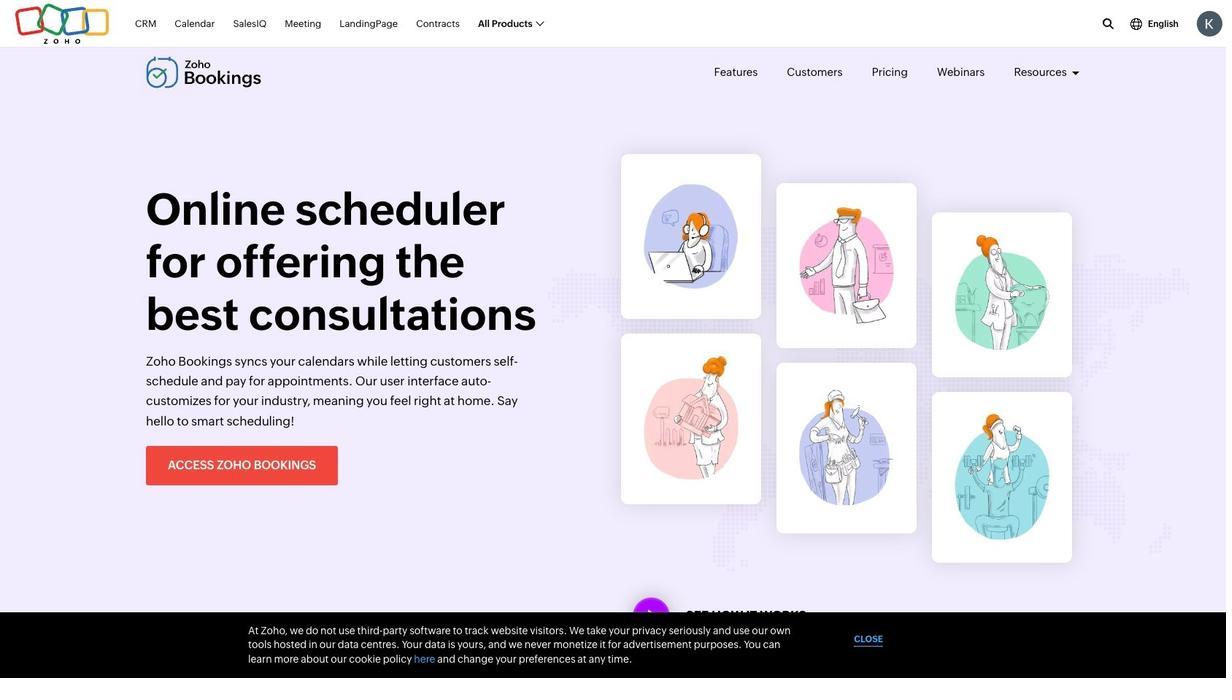 Task type: locate. For each thing, give the bounding box(es) containing it.
online scheduler for offering the best consultations image
[[633, 169, 750, 304], [789, 193, 906, 339], [944, 220, 1061, 369], [633, 342, 750, 496], [789, 375, 906, 521], [944, 400, 1061, 555]]

kendall parks image
[[1198, 11, 1223, 37]]



Task type: vqa. For each thing, say whether or not it's contained in the screenshot.
Kendall Parks 'image'
yes



Task type: describe. For each thing, give the bounding box(es) containing it.
zoho bookings logo image
[[146, 56, 262, 88]]



